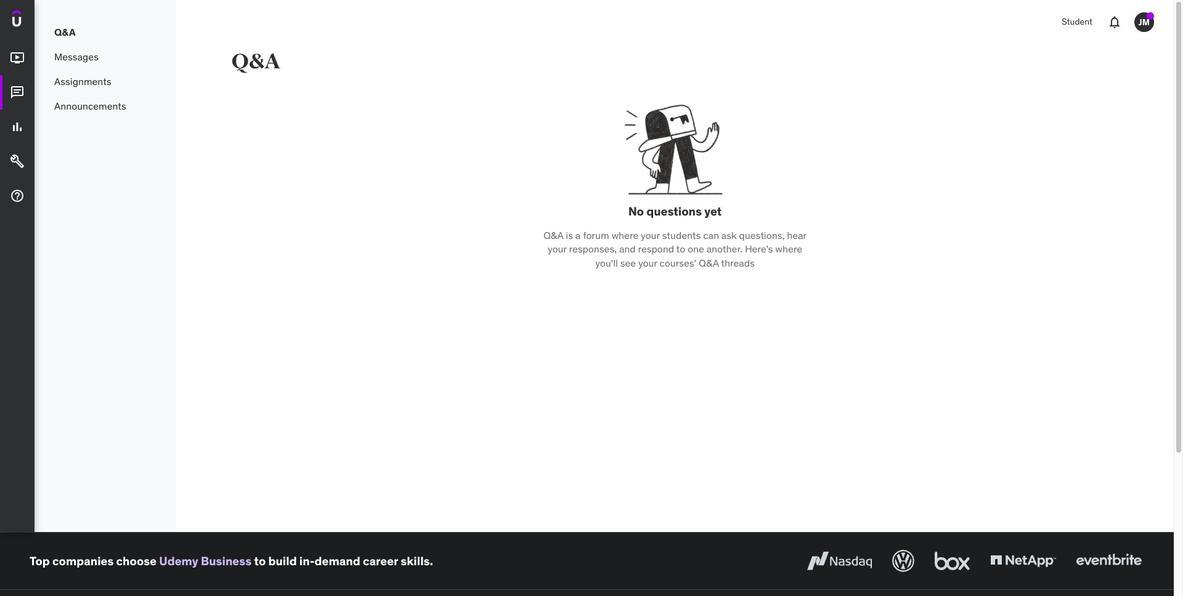 Task type: vqa. For each thing, say whether or not it's contained in the screenshot.
STUDENTS
yes



Task type: describe. For each thing, give the bounding box(es) containing it.
notifications image
[[1108, 15, 1123, 30]]

can
[[704, 229, 719, 242]]

3 medium image from the top
[[10, 189, 25, 204]]

nasdaq image
[[805, 548, 875, 575]]

jm
[[1139, 16, 1151, 27]]

another.
[[707, 243, 743, 255]]

a
[[576, 229, 581, 242]]

announcements link
[[35, 94, 176, 118]]

2 vertical spatial your
[[639, 257, 658, 269]]

forum
[[583, 229, 609, 242]]

yet
[[705, 204, 722, 219]]

0 vertical spatial your
[[641, 229, 660, 242]]

q&a link
[[35, 20, 176, 44]]

threads
[[721, 257, 755, 269]]

hear
[[787, 229, 807, 242]]

here's
[[745, 243, 773, 255]]

is
[[566, 229, 573, 242]]

career
[[363, 554, 398, 569]]

q&a is a forum where your students can ask questions, hear your responses, and respond to one another. here's where you'll see your courses' q&a threads
[[544, 229, 807, 269]]

eventbrite image
[[1074, 548, 1145, 575]]

to inside q&a is a forum where your students can ask questions, hear your responses, and respond to one another. here's where you'll see your courses' q&a threads
[[677, 243, 686, 255]]

jm link
[[1130, 7, 1160, 37]]

choose
[[116, 554, 157, 569]]

companies
[[52, 554, 114, 569]]

top
[[30, 554, 50, 569]]

box image
[[932, 548, 973, 575]]

students
[[663, 229, 701, 242]]

2 medium image from the top
[[10, 154, 25, 169]]

0 vertical spatial where
[[612, 229, 639, 242]]

1 medium image from the top
[[10, 51, 25, 65]]

2 medium image from the top
[[10, 120, 25, 135]]

and
[[620, 243, 636, 255]]

udemy business link
[[159, 554, 252, 569]]



Task type: locate. For each thing, give the bounding box(es) containing it.
0 vertical spatial medium image
[[10, 51, 25, 65]]

to down students
[[677, 243, 686, 255]]

your down respond
[[639, 257, 658, 269]]

top companies choose udemy business to build in-demand career skills.
[[30, 554, 433, 569]]

0 vertical spatial medium image
[[10, 85, 25, 100]]

one
[[688, 243, 705, 255]]

student link
[[1055, 7, 1100, 37]]

skills.
[[401, 554, 433, 569]]

1 vertical spatial medium image
[[10, 120, 25, 135]]

medium image
[[10, 51, 25, 65], [10, 120, 25, 135]]

your up respond
[[641, 229, 660, 242]]

no questions yet
[[629, 204, 722, 219]]

build
[[268, 554, 297, 569]]

1 vertical spatial to
[[254, 554, 266, 569]]

respond
[[638, 243, 674, 255]]

responses,
[[569, 243, 617, 255]]

you'll
[[596, 257, 618, 269]]

1 vertical spatial your
[[548, 243, 567, 255]]

assignments link
[[35, 69, 176, 94]]

announcements
[[54, 100, 126, 112]]

you have alerts image
[[1147, 12, 1155, 20]]

0 horizontal spatial to
[[254, 554, 266, 569]]

questions,
[[740, 229, 785, 242]]

your down is
[[548, 243, 567, 255]]

0 horizontal spatial where
[[612, 229, 639, 242]]

in-
[[300, 554, 315, 569]]

1 medium image from the top
[[10, 85, 25, 100]]

your
[[641, 229, 660, 242], [548, 243, 567, 255], [639, 257, 658, 269]]

student
[[1062, 16, 1093, 27]]

where up and
[[612, 229, 639, 242]]

where down hear
[[776, 243, 803, 255]]

where
[[612, 229, 639, 242], [776, 243, 803, 255]]

questions
[[647, 204, 702, 219]]

udemy
[[159, 554, 198, 569]]

1 vertical spatial where
[[776, 243, 803, 255]]

q&a
[[54, 26, 76, 38], [231, 49, 280, 75], [544, 229, 564, 242], [699, 257, 719, 269]]

no
[[629, 204, 644, 219]]

1 horizontal spatial to
[[677, 243, 686, 255]]

medium image
[[10, 85, 25, 100], [10, 154, 25, 169], [10, 189, 25, 204]]

1 vertical spatial medium image
[[10, 154, 25, 169]]

courses'
[[660, 257, 697, 269]]

udemy image
[[12, 10, 68, 31]]

ask
[[722, 229, 737, 242]]

0 vertical spatial to
[[677, 243, 686, 255]]

business
[[201, 554, 252, 569]]

to left build on the bottom of page
[[254, 554, 266, 569]]

messages link
[[35, 44, 176, 69]]

volkswagen image
[[890, 548, 917, 575]]

2 vertical spatial medium image
[[10, 189, 25, 204]]

see
[[621, 257, 636, 269]]

demand
[[315, 554, 360, 569]]

to
[[677, 243, 686, 255], [254, 554, 266, 569]]

netapp image
[[988, 548, 1059, 575]]

1 horizontal spatial where
[[776, 243, 803, 255]]

messages
[[54, 50, 99, 63]]

assignments
[[54, 75, 111, 87]]



